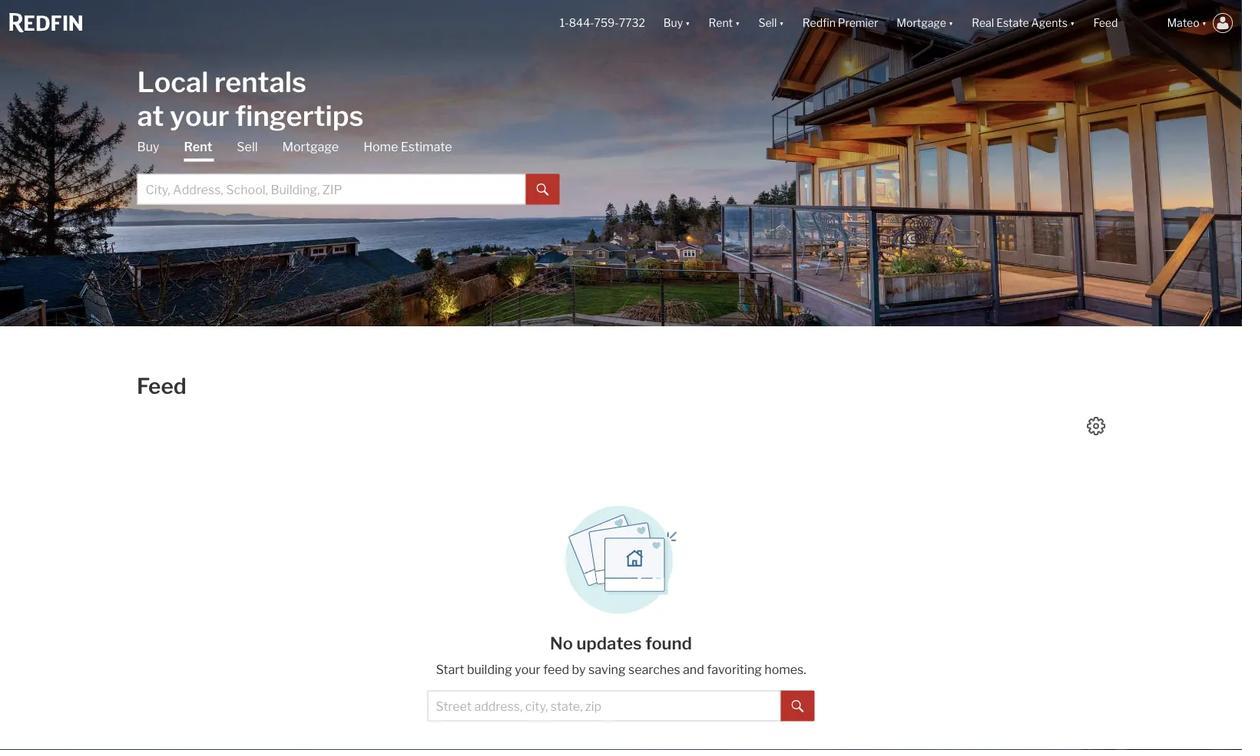 Task type: vqa. For each thing, say whether or not it's contained in the screenshot.
bottom 'HOME'
no



Task type: describe. For each thing, give the bounding box(es) containing it.
sell link
[[237, 139, 258, 156]]

buy for buy
[[137, 139, 159, 154]]

mortgage for mortgage
[[282, 139, 339, 154]]

rent for rent ▾
[[709, 16, 733, 29]]

real estate agents ▾ link
[[972, 0, 1075, 46]]

real
[[972, 16, 995, 29]]

premier
[[838, 16, 879, 29]]

saving
[[589, 663, 626, 678]]

▾ for mortgage ▾
[[949, 16, 954, 29]]

mortgage link
[[282, 139, 339, 156]]

no
[[550, 633, 573, 654]]

mortgage ▾
[[897, 16, 954, 29]]

rent ▾ button
[[700, 0, 750, 46]]

start
[[436, 663, 465, 678]]

844-
[[569, 16, 594, 29]]

mortgage for mortgage ▾
[[897, 16, 947, 29]]

home
[[364, 139, 398, 154]]

sell ▾
[[759, 16, 784, 29]]

tab list containing buy
[[137, 139, 560, 205]]

1 horizontal spatial your
[[515, 663, 541, 678]]

1-
[[560, 16, 569, 29]]

▾ for mateo ▾
[[1202, 16, 1207, 29]]

submit search image for 'city, address, school, building, zip' search box
[[537, 184, 549, 196]]

759-
[[594, 16, 619, 29]]

buy ▾
[[664, 16, 691, 29]]

submit search image for street address, city, state, zip search field
[[792, 701, 804, 713]]

searches
[[629, 663, 681, 678]]

redfin
[[803, 16, 836, 29]]

mortgage ▾ button
[[888, 0, 963, 46]]

rent for rent
[[184, 139, 212, 154]]

start building your feed by saving searches and favoriting homes.
[[436, 663, 807, 678]]

redfin premier
[[803, 16, 879, 29]]

real estate agents ▾
[[972, 16, 1075, 29]]

feed
[[543, 663, 570, 678]]

7732
[[619, 16, 645, 29]]

rentals
[[214, 65, 306, 99]]

mortgage ▾ button
[[897, 0, 954, 46]]

1-844-759-7732
[[560, 16, 645, 29]]

redfin premier button
[[794, 0, 888, 46]]



Task type: locate. For each thing, give the bounding box(es) containing it.
mateo ▾
[[1168, 16, 1207, 29]]

▾ left sell ▾
[[735, 16, 740, 29]]

0 horizontal spatial buy
[[137, 139, 159, 154]]

rent inside dropdown button
[[709, 16, 733, 29]]

buy ▾ button
[[655, 0, 700, 46]]

sell for sell
[[237, 139, 258, 154]]

found
[[646, 633, 692, 654]]

0 horizontal spatial submit search image
[[537, 184, 549, 196]]

1 vertical spatial mortgage
[[282, 139, 339, 154]]

1 horizontal spatial buy
[[664, 16, 683, 29]]

sell
[[759, 16, 777, 29], [237, 139, 258, 154]]

5 ▾ from the left
[[1070, 16, 1075, 29]]

1 vertical spatial sell
[[237, 139, 258, 154]]

▾ left redfin
[[779, 16, 784, 29]]

0 vertical spatial sell
[[759, 16, 777, 29]]

1 horizontal spatial submit search image
[[792, 701, 804, 713]]

fingertips
[[235, 99, 364, 133]]

rent link
[[184, 139, 212, 162]]

buy down at
[[137, 139, 159, 154]]

mortgage down fingertips
[[282, 139, 339, 154]]

tab list
[[137, 139, 560, 205]]

sell right rent ▾
[[759, 16, 777, 29]]

0 horizontal spatial mortgage
[[282, 139, 339, 154]]

▾ for sell ▾
[[779, 16, 784, 29]]

1 vertical spatial your
[[515, 663, 541, 678]]

▾
[[686, 16, 691, 29], [735, 16, 740, 29], [779, 16, 784, 29], [949, 16, 954, 29], [1070, 16, 1075, 29], [1202, 16, 1207, 29]]

local rentals at your fingertips
[[137, 65, 364, 133]]

buy
[[664, 16, 683, 29], [137, 139, 159, 154]]

buy link
[[137, 139, 159, 156]]

real estate agents ▾ button
[[963, 0, 1085, 46]]

rent ▾
[[709, 16, 740, 29]]

by
[[572, 663, 586, 678]]

0 horizontal spatial feed
[[137, 373, 187, 400]]

0 vertical spatial feed
[[1094, 16, 1118, 29]]

estate
[[997, 16, 1029, 29]]

your
[[170, 99, 229, 133], [515, 663, 541, 678]]

City, Address, School, Building, ZIP search field
[[137, 174, 526, 205]]

your up rent link
[[170, 99, 229, 133]]

1 horizontal spatial mortgage
[[897, 16, 947, 29]]

at
[[137, 99, 164, 133]]

rent ▾ button
[[709, 0, 740, 46]]

sell down local rentals at your fingertips
[[237, 139, 258, 154]]

0 vertical spatial submit search image
[[537, 184, 549, 196]]

0 vertical spatial mortgage
[[897, 16, 947, 29]]

0 vertical spatial buy
[[664, 16, 683, 29]]

1 ▾ from the left
[[686, 16, 691, 29]]

rent
[[709, 16, 733, 29], [184, 139, 212, 154]]

1 vertical spatial feed
[[137, 373, 187, 400]]

4 ▾ from the left
[[949, 16, 954, 29]]

▾ left rent ▾
[[686, 16, 691, 29]]

buy inside dropdown button
[[664, 16, 683, 29]]

your inside local rentals at your fingertips
[[170, 99, 229, 133]]

buy ▾ button
[[664, 0, 691, 46]]

sell ▾ button
[[750, 0, 794, 46]]

feed inside feed button
[[1094, 16, 1118, 29]]

local
[[137, 65, 209, 99]]

mortgage left real
[[897, 16, 947, 29]]

▾ left real
[[949, 16, 954, 29]]

6 ▾ from the left
[[1202, 16, 1207, 29]]

1 vertical spatial submit search image
[[792, 701, 804, 713]]

▾ right mateo
[[1202, 16, 1207, 29]]

0 horizontal spatial rent
[[184, 139, 212, 154]]

building
[[467, 663, 512, 678]]

2 ▾ from the left
[[735, 16, 740, 29]]

Street address, city, state, zip search field
[[428, 691, 781, 722]]

sell inside sell ▾ dropdown button
[[759, 16, 777, 29]]

1 horizontal spatial sell
[[759, 16, 777, 29]]

3 ▾ from the left
[[779, 16, 784, 29]]

feed button
[[1085, 0, 1158, 46]]

mortgage inside mortgage ▾ dropdown button
[[897, 16, 947, 29]]

0 horizontal spatial sell
[[237, 139, 258, 154]]

submit search image
[[537, 184, 549, 196], [792, 701, 804, 713]]

sell for sell ▾
[[759, 16, 777, 29]]

▾ for rent ▾
[[735, 16, 740, 29]]

1 vertical spatial buy
[[137, 139, 159, 154]]

▾ for buy ▾
[[686, 16, 691, 29]]

and
[[683, 663, 705, 678]]

rent right buy ▾
[[709, 16, 733, 29]]

buy right 7732
[[664, 16, 683, 29]]

homes.
[[765, 663, 807, 678]]

▾ inside dropdown button
[[1070, 16, 1075, 29]]

0 horizontal spatial your
[[170, 99, 229, 133]]

your left 'feed'
[[515, 663, 541, 678]]

favoriting
[[707, 663, 762, 678]]

sell ▾ button
[[759, 0, 784, 46]]

updates
[[577, 633, 642, 654]]

rent left the sell link
[[184, 139, 212, 154]]

▾ right agents
[[1070, 16, 1075, 29]]

home estimate
[[364, 139, 452, 154]]

mateo
[[1168, 16, 1200, 29]]

buy for buy ▾
[[664, 16, 683, 29]]

mortgage
[[897, 16, 947, 29], [282, 139, 339, 154]]

1 horizontal spatial feed
[[1094, 16, 1118, 29]]

estimate
[[401, 139, 452, 154]]

home estimate link
[[364, 139, 452, 156]]

1 horizontal spatial rent
[[709, 16, 733, 29]]

no updates found
[[550, 633, 692, 654]]

feed
[[1094, 16, 1118, 29], [137, 373, 187, 400]]

1 vertical spatial rent
[[184, 139, 212, 154]]

1-844-759-7732 link
[[560, 16, 645, 29]]

buy inside tab list
[[137, 139, 159, 154]]

agents
[[1032, 16, 1068, 29]]

0 vertical spatial rent
[[709, 16, 733, 29]]

0 vertical spatial your
[[170, 99, 229, 133]]



